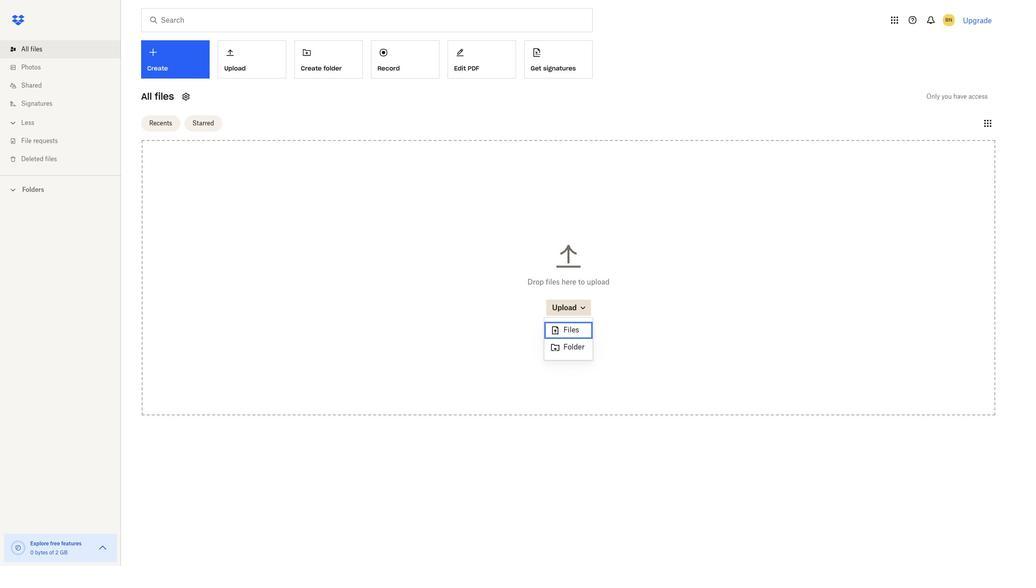 Task type: describe. For each thing, give the bounding box(es) containing it.
less
[[21, 119, 34, 127]]

quota usage element
[[10, 540, 26, 557]]

shared
[[21, 82, 42, 89]]

have
[[954, 93, 967, 100]]

all inside list item
[[21, 45, 29, 53]]

bytes
[[35, 550, 48, 556]]

record
[[378, 64, 400, 72]]

1 horizontal spatial all files
[[141, 91, 174, 102]]

drop files here to upload
[[528, 278, 610, 286]]

get signatures
[[531, 64, 576, 72]]

1 horizontal spatial all
[[141, 91, 152, 102]]

files
[[564, 326, 579, 334]]

create folder button
[[294, 40, 363, 79]]

gb
[[60, 550, 68, 556]]

folder
[[564, 343, 585, 351]]

free
[[50, 541, 60, 547]]

requests
[[33, 137, 58, 145]]

files inside list item
[[31, 45, 42, 53]]

all files list item
[[0, 40, 121, 58]]

upgrade
[[963, 16, 992, 24]]

file
[[21, 137, 32, 145]]

upload
[[552, 303, 577, 312]]

folder
[[324, 64, 342, 72]]

get
[[531, 64, 541, 72]]

photos
[[21, 64, 41, 71]]

record button
[[371, 40, 440, 79]]

signatures link
[[8, 95, 121, 113]]

upload button
[[546, 300, 591, 316]]

deleted
[[21, 155, 44, 163]]

all files link
[[8, 40, 121, 58]]

here
[[562, 278, 576, 286]]

access
[[969, 93, 988, 100]]

files up recents at the left
[[155, 91, 174, 102]]

you
[[942, 93, 952, 100]]

create
[[301, 64, 322, 72]]

recents
[[149, 119, 172, 127]]

signatures
[[543, 64, 576, 72]]



Task type: locate. For each thing, give the bounding box(es) containing it.
starred
[[192, 119, 214, 127]]

only
[[927, 93, 940, 100]]

pdf
[[468, 64, 479, 72]]

all files
[[21, 45, 42, 53], [141, 91, 174, 102]]

folders
[[22, 186, 44, 194]]

1 vertical spatial all
[[141, 91, 152, 102]]

folders button
[[0, 182, 121, 197]]

less image
[[8, 118, 18, 128]]

files
[[31, 45, 42, 53], [155, 91, 174, 102], [45, 155, 57, 163], [546, 278, 560, 286]]

list
[[0, 34, 121, 175]]

edit pdf
[[454, 64, 479, 72]]

all files up recents at the left
[[141, 91, 174, 102]]

upload
[[587, 278, 610, 286]]

all up the photos at the top left of page
[[21, 45, 29, 53]]

files right deleted
[[45, 155, 57, 163]]

0 vertical spatial all files
[[21, 45, 42, 53]]

0 horizontal spatial all files
[[21, 45, 42, 53]]

1 vertical spatial all files
[[141, 91, 174, 102]]

all
[[21, 45, 29, 53], [141, 91, 152, 102]]

explore free features 0 bytes of 2 gb
[[30, 541, 82, 556]]

get signatures button
[[524, 40, 593, 79]]

file requests
[[21, 137, 58, 145]]

deleted files link
[[8, 150, 121, 168]]

all up recents at the left
[[141, 91, 152, 102]]

shared link
[[8, 77, 121, 95]]

all files up the photos at the top left of page
[[21, 45, 42, 53]]

recents button
[[141, 115, 180, 131]]

drop
[[528, 278, 544, 286]]

deleted files
[[21, 155, 57, 163]]

edit pdf button
[[448, 40, 516, 79]]

0 horizontal spatial all
[[21, 45, 29, 53]]

0
[[30, 550, 34, 556]]

dropbox image
[[8, 10, 28, 30]]

only you have access
[[927, 93, 988, 100]]

features
[[61, 541, 82, 547]]

edit
[[454, 64, 466, 72]]

create folder
[[301, 64, 342, 72]]

files left the here
[[546, 278, 560, 286]]

upgrade link
[[963, 16, 992, 24]]

signatures
[[21, 100, 52, 107]]

file requests link
[[8, 132, 121, 150]]

to
[[578, 278, 585, 286]]

0 vertical spatial all
[[21, 45, 29, 53]]

photos link
[[8, 58, 121, 77]]

list containing all files
[[0, 34, 121, 175]]

all files inside all files link
[[21, 45, 42, 53]]

2
[[55, 550, 58, 556]]

starred button
[[184, 115, 222, 131]]

files up the photos at the top left of page
[[31, 45, 42, 53]]

explore
[[30, 541, 49, 547]]

of
[[49, 550, 54, 556]]



Task type: vqa. For each thing, say whether or not it's contained in the screenshot.
the Share file request dialog
no



